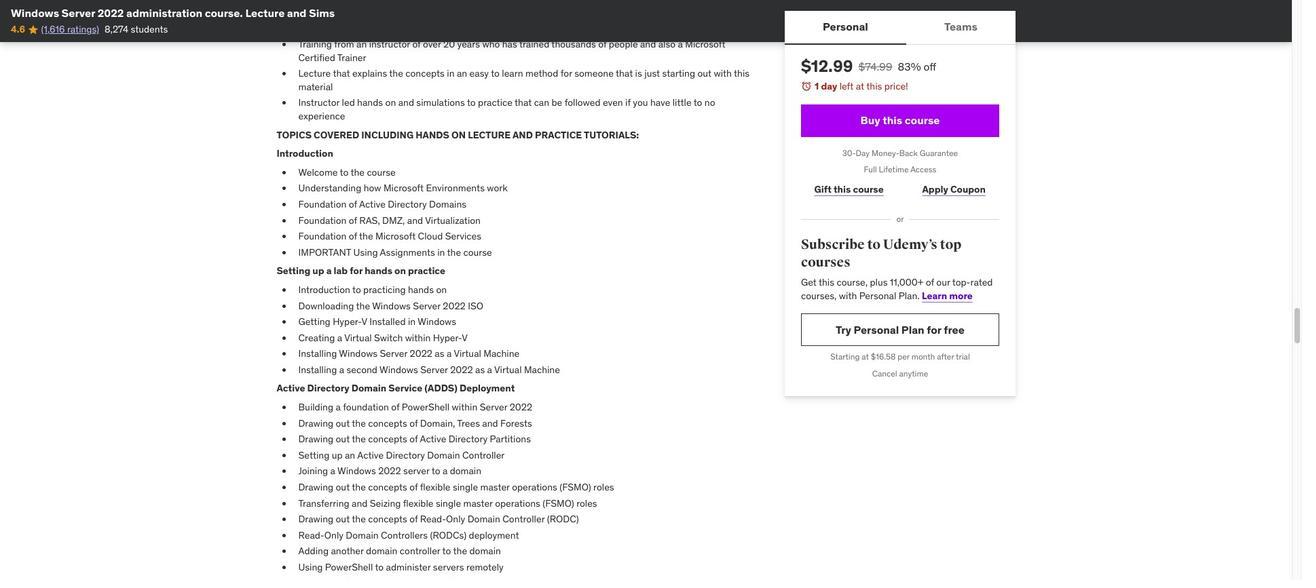 Task type: describe. For each thing, give the bounding box(es) containing it.
on down explains
[[385, 97, 396, 109]]

0 horizontal spatial virtual
[[344, 332, 372, 344]]

1 vertical spatial (fsmo)
[[543, 497, 574, 510]]

courses
[[801, 254, 850, 271]]

of down service
[[391, 401, 399, 413]]

$74.99
[[858, 60, 892, 73]]

0 horizontal spatial that
[[333, 67, 350, 80]]

starting
[[830, 352, 859, 362]]

0 vertical spatial at
[[856, 80, 864, 92]]

learn more link
[[922, 290, 972, 302]]

0 vertical spatial operations
[[512, 481, 557, 494]]

day
[[821, 80, 837, 92]]

setting inside the building a foundation of powershell within server 2022 drawing out the concepts of domain, trees and forests drawing out the concepts of active directory partitions setting up an active directory domain controller joining a windows 2022 server to a domain drawing out the concepts of flexible single master operations (fsmo) roles transferring and seizing flexible single master operations (fsmo) roles drawing out the concepts of read-only domain controller (rodc) read-only domain controllers (rodcs) deployment adding another domain controller to the domain using powershell to administer servers remotely
[[298, 449, 329, 462]]

course inside button
[[904, 113, 940, 127]]

to up understanding
[[340, 166, 348, 178]]

2 vertical spatial for
[[926, 323, 941, 337]]

0 vertical spatial lecture
[[245, 6, 285, 20]]

1 vertical spatial microsoft
[[384, 182, 424, 194]]

if
[[625, 97, 631, 109]]

3 drawing from the top
[[298, 481, 333, 494]]

2 drawing from the top
[[298, 433, 333, 445]]

top
[[940, 236, 961, 253]]

1
[[814, 80, 819, 92]]

a left second on the left bottom
[[339, 364, 344, 376]]

an inside the building a foundation of powershell within server 2022 drawing out the concepts of domain, trees and forests drawing out the concepts of active directory partitions setting up an active directory domain controller joining a windows 2022 server to a domain drawing out the concepts of flexible single master operations (fsmo) roles transferring and seizing flexible single master operations (fsmo) roles drawing out the concepts of read-only domain controller (rodc) read-only domain controllers (rodcs) deployment adding another domain controller to the domain using powershell to administer servers remotely
[[345, 449, 355, 462]]

assignments
[[380, 246, 435, 258]]

$16.58
[[870, 352, 895, 362]]

using inside we really hope you'll agree, this training is way more than the average course on udemy! have access to the following: training from an instructor of over 20 years who has trained thousands of people and also a microsoft certified trainer lecture that explains the concepts in an easy to learn method for someone that is just starting out with this material instructor led hands on and simulations to practice that can be followed even if you have little to no experience topics covered including hands on lecture and practice tutorials: introduction welcome to the course understanding how microsoft environments work foundation of active directory domains foundation of ras, dmz, and virtualization foundation of the microsoft cloud services important using assignments in the course setting up a lab for hands on practice introduction to practicing hands on downloading the windows server 2022 iso getting hyper-v installed in windows creating a virtual switch within hyper-v installing windows server 2022 as a virtual machine installing a second windows server 2022 as a virtual machine active directory domain service (adds) deployment
[[353, 246, 378, 258]]

4 drawing from the top
[[298, 513, 333, 526]]

a right server
[[443, 465, 448, 478]]

and left also
[[640, 38, 656, 50]]

to left practicing
[[352, 284, 361, 296]]

server up the ratings)
[[62, 6, 95, 20]]

and left seizing
[[352, 497, 368, 510]]

0 vertical spatial master
[[480, 481, 510, 494]]

foundation
[[343, 401, 389, 413]]

of up controllers
[[410, 513, 418, 526]]

windows up 4.6
[[11, 6, 59, 20]]

second
[[347, 364, 377, 376]]

directory up building
[[307, 383, 349, 395]]

0 vertical spatial for
[[561, 67, 572, 80]]

2022 up service
[[410, 348, 432, 360]]

anytime
[[899, 369, 928, 379]]

1 horizontal spatial virtual
[[454, 348, 481, 360]]

controllers
[[381, 529, 428, 542]]

server down switch
[[380, 348, 407, 360]]

certified
[[298, 51, 335, 64]]

lifetime
[[878, 165, 908, 175]]

0 vertical spatial introduction
[[277, 147, 333, 160]]

who
[[482, 38, 500, 50]]

a right building
[[336, 401, 341, 413]]

following:
[[363, 19, 408, 32]]

on down the assignments
[[394, 265, 406, 277]]

apply coupon
[[922, 183, 985, 195]]

up inside the building a foundation of powershell within server 2022 drawing out the concepts of domain, trees and forests drawing out the concepts of active directory partitions setting up an active directory domain controller joining a windows 2022 server to a domain drawing out the concepts of flexible single master operations (fsmo) roles transferring and seizing flexible single master operations (fsmo) roles drawing out the concepts of read-only domain controller (rodc) read-only domain controllers (rodcs) deployment adding another domain controller to the domain using powershell to administer servers remotely
[[332, 449, 343, 462]]

course up how
[[367, 166, 396, 178]]

service
[[389, 383, 422, 395]]

8,274
[[105, 23, 128, 36]]

out inside we really hope you'll agree, this training is way more than the average course on udemy! have access to the following: training from an instructor of over 20 years who has trained thousands of people and also a microsoft certified trainer lecture that explains the concepts in an easy to learn method for someone that is just starting out with this material instructor led hands on and simulations to practice that can be followed even if you have little to no experience topics covered including hands on lecture and practice tutorials: introduction welcome to the course understanding how microsoft environments work foundation of active directory domains foundation of ras, dmz, and virtualization foundation of the microsoft cloud services important using assignments in the course setting up a lab for hands on practice introduction to practicing hands on downloading the windows server 2022 iso getting hyper-v installed in windows creating a virtual switch within hyper-v installing windows server 2022 as a virtual machine installing a second windows server 2022 as a virtual machine active directory domain service (adds) deployment
[[697, 67, 711, 80]]

8,274 students
[[105, 23, 168, 36]]

0 vertical spatial read-
[[420, 513, 446, 526]]

30-day money-back guarantee full lifetime access
[[842, 148, 958, 175]]

$12.99
[[801, 56, 853, 77]]

to left no
[[694, 97, 702, 109]]

access
[[910, 165, 936, 175]]

2022 up (adds)
[[450, 364, 473, 376]]

just
[[644, 67, 660, 80]]

people
[[609, 38, 638, 50]]

to left administer
[[375, 561, 384, 574]]

course down full
[[853, 183, 884, 195]]

1 foundation from the top
[[298, 198, 346, 210]]

this right agree,
[[402, 1, 419, 13]]

experience
[[298, 110, 345, 122]]

creating
[[298, 332, 335, 344]]

money-
[[871, 148, 899, 158]]

lecture inside we really hope you'll agree, this training is way more than the average course on udemy! have access to the following: training from an instructor of over 20 years who has trained thousands of people and also a microsoft certified trainer lecture that explains the concepts in an easy to learn method for someone that is just starting out with this material instructor led hands on and simulations to practice that can be followed even if you have little to no experience topics covered including hands on lecture and practice tutorials: introduction welcome to the course understanding how microsoft environments work foundation of active directory domains foundation of ras, dmz, and virtualization foundation of the microsoft cloud services important using assignments in the course setting up a lab for hands on practice introduction to practicing hands on downloading the windows server 2022 iso getting hyper-v installed in windows creating a virtual switch within hyper-v installing windows server 2022 as a virtual machine installing a second windows server 2022 as a virtual machine active directory domain service (adds) deployment
[[298, 67, 331, 80]]

(1,616 ratings)
[[41, 23, 99, 36]]

1 drawing from the top
[[298, 417, 333, 429]]

1 horizontal spatial only
[[446, 513, 465, 526]]

2022 up 8,274
[[98, 6, 124, 20]]

apply
[[922, 183, 948, 195]]

directory up server
[[386, 449, 425, 462]]

topics
[[277, 129, 312, 141]]

domain down the 'trees'
[[450, 465, 481, 478]]

a right creating
[[337, 332, 342, 344]]

$12.99 $74.99 83% off
[[801, 56, 936, 77]]

getting
[[298, 316, 330, 328]]

day
[[855, 148, 869, 158]]

followed
[[565, 97, 600, 109]]

and right the 'trees'
[[482, 417, 498, 429]]

active down 'domain,'
[[420, 433, 446, 445]]

of down understanding
[[349, 198, 357, 210]]

left
[[839, 80, 853, 92]]

building a foundation of powershell within server 2022 drawing out the concepts of domain, trees and forests drawing out the concepts of active directory partitions setting up an active directory domain controller joining a windows 2022 server to a domain drawing out the concepts of flexible single master operations (fsmo) roles transferring and seizing flexible single master operations (fsmo) roles drawing out the concepts of read-only domain controller (rodc) read-only domain controllers (rodcs) deployment adding another domain controller to the domain using powershell to administer servers remotely
[[298, 401, 614, 574]]

domain up deployment
[[467, 513, 500, 526]]

2 installing from the top
[[298, 364, 337, 376]]

server left the iso
[[413, 300, 441, 312]]

to right easy
[[491, 67, 500, 80]]

no
[[705, 97, 715, 109]]

of up server
[[410, 433, 418, 445]]

and left sims
[[287, 6, 306, 20]]

of up 'important' on the left of the page
[[349, 230, 357, 242]]

2022 up forests
[[510, 401, 532, 413]]

subscribe to udemy's top courses
[[801, 236, 961, 271]]

controller
[[400, 545, 440, 558]]

sims
[[309, 6, 335, 20]]

server inside the building a foundation of powershell within server 2022 drawing out the concepts of domain, trees and forests drawing out the concepts of active directory partitions setting up an active directory domain controller joining a windows 2022 server to a domain drawing out the concepts of flexible single master operations (fsmo) roles transferring and seizing flexible single master operations (fsmo) roles drawing out the concepts of read-only domain controller (rodc) read-only domain controllers (rodcs) deployment adding another domain controller to the domain using powershell to administer servers remotely
[[480, 401, 507, 413]]

directory up dmz,
[[388, 198, 427, 210]]

(1,616
[[41, 23, 65, 36]]

course,
[[836, 276, 867, 289]]

gift
[[814, 183, 831, 195]]

windows up service
[[379, 364, 418, 376]]

course right average
[[592, 1, 623, 13]]

0 vertical spatial (fsmo)
[[560, 481, 591, 494]]

you
[[633, 97, 648, 109]]

personal inside button
[[822, 20, 868, 34]]

of left ras,
[[349, 214, 357, 226]]

this right "gift"
[[834, 183, 851, 195]]

active up building
[[277, 383, 305, 395]]

easy
[[469, 67, 489, 80]]

learn
[[502, 67, 523, 80]]

0 vertical spatial flexible
[[420, 481, 450, 494]]

try
[[835, 323, 851, 337]]

2 horizontal spatial that
[[616, 67, 633, 80]]

0 vertical spatial hands
[[357, 97, 383, 109]]

4.6
[[11, 23, 25, 36]]

ratings)
[[67, 23, 99, 36]]

2 vertical spatial microsoft
[[375, 230, 416, 242]]

we really hope you'll agree, this training is way more than the average course on udemy! have access to the following: training from an instructor of over 20 years who has trained thousands of people and also a microsoft certified trainer lecture that explains the concepts in an easy to learn method for someone that is just starting out with this material instructor led hands on and simulations to practice that can be followed even if you have little to no experience topics covered including hands on lecture and practice tutorials: introduction welcome to the course understanding how microsoft environments work foundation of active directory domains foundation of ras, dmz, and virtualization foundation of the microsoft cloud services important using assignments in the course setting up a lab for hands on practice introduction to practicing hands on downloading the windows server 2022 iso getting hyper-v installed in windows creating a virtual switch within hyper-v installing windows server 2022 as a virtual machine installing a second windows server 2022 as a virtual machine active directory domain service (adds) deployment
[[277, 1, 750, 395]]

0 vertical spatial single
[[453, 481, 478, 494]]

have
[[650, 97, 670, 109]]

domain up server
[[427, 449, 460, 462]]

try personal plan for free link
[[801, 314, 999, 347]]

simulations
[[416, 97, 465, 109]]

over
[[423, 38, 441, 50]]

0 vertical spatial controller
[[462, 449, 505, 462]]

0 horizontal spatial powershell
[[325, 561, 373, 574]]

2 horizontal spatial an
[[457, 67, 467, 80]]

how
[[364, 182, 381, 194]]

0 vertical spatial machine
[[484, 348, 520, 360]]

0 horizontal spatial as
[[435, 348, 444, 360]]

trained
[[519, 38, 549, 50]]

0 horizontal spatial hyper-
[[333, 316, 362, 328]]

2 vertical spatial personal
[[853, 323, 899, 337]]

instructor
[[298, 97, 340, 109]]

welcome
[[298, 166, 338, 178]]

udemy's
[[883, 236, 937, 253]]

windows up installed
[[372, 300, 411, 312]]

of down server
[[410, 481, 418, 494]]

1 vertical spatial in
[[437, 246, 445, 258]]

domain inside we really hope you'll agree, this training is way more than the average course on udemy! have access to the following: training from an instructor of over 20 years who has trained thousands of people and also a microsoft certified trainer lecture that explains the concepts in an easy to learn method for someone that is just starting out with this material instructor led hands on and simulations to practice that can be followed even if you have little to no experience topics covered including hands on lecture and practice tutorials: introduction welcome to the course understanding how microsoft environments work foundation of active directory domains foundation of ras, dmz, and virtualization foundation of the microsoft cloud services important using assignments in the course setting up a lab for hands on practice introduction to practicing hands on downloading the windows server 2022 iso getting hyper-v installed in windows creating a virtual switch within hyper-v installing windows server 2022 as a virtual machine installing a second windows server 2022 as a virtual machine active directory domain service (adds) deployment
[[351, 383, 386, 395]]

(rodc)
[[547, 513, 579, 526]]

0 vertical spatial powershell
[[402, 401, 450, 413]]

thousands
[[551, 38, 596, 50]]

windows right installed
[[418, 316, 456, 328]]

2 vertical spatial virtual
[[494, 364, 522, 376]]

iso
[[468, 300, 483, 312]]

back
[[899, 148, 917, 158]]

and right dmz,
[[407, 214, 423, 226]]

1 vertical spatial machine
[[524, 364, 560, 376]]

domain up another
[[346, 529, 379, 542]]

can
[[534, 97, 549, 109]]

price!
[[884, 80, 908, 92]]

1 vertical spatial controller
[[503, 513, 545, 526]]

transferring
[[298, 497, 349, 510]]

learn
[[922, 290, 947, 302]]

deployment
[[469, 529, 519, 542]]

on left udemy!
[[625, 1, 636, 13]]

windows up second on the left bottom
[[339, 348, 378, 360]]

of left 'domain,'
[[410, 417, 418, 429]]

access
[[301, 19, 332, 32]]

1 vertical spatial roles
[[576, 497, 597, 510]]

this inside button
[[882, 113, 902, 127]]

lab
[[334, 265, 348, 277]]

coupon
[[950, 183, 985, 195]]

with inside we really hope you'll agree, this training is way more than the average course on udemy! have access to the following: training from an instructor of over 20 years who has trained thousands of people and also a microsoft certified trainer lecture that explains the concepts in an easy to learn method for someone that is just starting out with this material instructor led hands on and simulations to practice that can be followed even if you have little to no experience topics covered including hands on lecture and practice tutorials: introduction welcome to the course understanding how microsoft environments work foundation of active directory domains foundation of ras, dmz, and virtualization foundation of the microsoft cloud services important using assignments in the course setting up a lab for hands on practice introduction to practicing hands on downloading the windows server 2022 iso getting hyper-v installed in windows creating a virtual switch within hyper-v installing windows server 2022 as a virtual machine installing a second windows server 2022 as a virtual machine active directory domain service (adds) deployment
[[714, 67, 732, 80]]

server
[[403, 465, 429, 478]]

1 horizontal spatial practice
[[478, 97, 512, 109]]

personal inside get this course, plus 11,000+ of our top-rated courses, with personal plan.
[[859, 290, 896, 302]]

remotely
[[466, 561, 504, 574]]

instructor
[[369, 38, 410, 50]]

1 day left at this price!
[[814, 80, 908, 92]]

way
[[469, 1, 487, 13]]



Task type: locate. For each thing, give the bounding box(es) containing it.
even
[[603, 97, 623, 109]]

tab list containing personal
[[784, 11, 1015, 45]]

1 vertical spatial only
[[324, 529, 343, 542]]

trainer
[[337, 51, 366, 64]]

really
[[293, 1, 318, 13]]

server up (adds)
[[420, 364, 448, 376]]

with down "course," at the top right of page
[[839, 290, 857, 302]]

the
[[537, 1, 552, 13], [346, 19, 361, 32], [389, 67, 403, 80], [351, 166, 365, 178], [359, 230, 373, 242], [447, 246, 461, 258], [356, 300, 370, 312], [352, 417, 366, 429], [352, 433, 366, 445], [352, 481, 366, 494], [352, 513, 366, 526], [453, 545, 467, 558]]

1 vertical spatial operations
[[495, 497, 540, 510]]

top-
[[952, 276, 970, 289]]

domains
[[429, 198, 466, 210]]

than
[[514, 1, 535, 13]]

1 installing from the top
[[298, 348, 337, 360]]

1 horizontal spatial with
[[839, 290, 857, 302]]

using inside the building a foundation of powershell within server 2022 drawing out the concepts of domain, trees and forests drawing out the concepts of active directory partitions setting up an active directory domain controller joining a windows 2022 server to a domain drawing out the concepts of flexible single master operations (fsmo) roles transferring and seizing flexible single master operations (fsmo) roles drawing out the concepts of read-only domain controller (rodc) read-only domain controllers (rodcs) deployment adding another domain controller to the domain using powershell to administer servers remotely
[[298, 561, 323, 574]]

seizing
[[370, 497, 401, 510]]

more right way
[[489, 1, 512, 13]]

1 vertical spatial hyper-
[[433, 332, 462, 344]]

an up trainer
[[356, 38, 367, 50]]

an left easy
[[457, 67, 467, 80]]

of inside get this course, plus 11,000+ of our top-rated courses, with personal plan.
[[925, 276, 934, 289]]

try personal plan for free
[[835, 323, 964, 337]]

that down trainer
[[333, 67, 350, 80]]

0 horizontal spatial lecture
[[245, 6, 285, 20]]

0 horizontal spatial up
[[312, 265, 324, 277]]

0 vertical spatial foundation
[[298, 198, 346, 210]]

up inside we really hope you'll agree, this training is way more than the average course on udemy! have access to the following: training from an instructor of over 20 years who has trained thousands of people and also a microsoft certified trainer lecture that explains the concepts in an easy to learn method for someone that is just starting out with this material instructor led hands on and simulations to practice that can be followed even if you have little to no experience topics covered including hands on lecture and practice tutorials: introduction welcome to the course understanding how microsoft environments work foundation of active directory domains foundation of ras, dmz, and virtualization foundation of the microsoft cloud services important using assignments in the course setting up a lab for hands on practice introduction to practicing hands on downloading the windows server 2022 iso getting hyper-v installed in windows creating a virtual switch within hyper-v installing windows server 2022 as a virtual machine installing a second windows server 2022 as a virtual machine active directory domain service (adds) deployment
[[312, 265, 324, 277]]

buy
[[860, 113, 880, 127]]

0 vertical spatial is
[[459, 1, 467, 13]]

1 horizontal spatial v
[[462, 332, 468, 344]]

2022 left the iso
[[443, 300, 466, 312]]

personal button
[[784, 11, 906, 43]]

at
[[856, 80, 864, 92], [861, 352, 869, 362]]

buy this course
[[860, 113, 940, 127]]

2 foundation from the top
[[298, 214, 346, 226]]

1 vertical spatial is
[[635, 67, 642, 80]]

1 vertical spatial for
[[350, 265, 363, 277]]

administer
[[386, 561, 431, 574]]

apply coupon button
[[908, 176, 999, 203]]

for right lab
[[350, 265, 363, 277]]

0 horizontal spatial practice
[[408, 265, 445, 277]]

forests
[[500, 417, 532, 429]]

v left installed
[[362, 316, 367, 328]]

setting inside we really hope you'll agree, this training is way more than the average course on udemy! have access to the following: training from an instructor of over 20 years who has trained thousands of people and also a microsoft certified trainer lecture that explains the concepts in an easy to learn method for someone that is just starting out with this material instructor led hands on and simulations to practice that can be followed even if you have little to no experience topics covered including hands on lecture and practice tutorials: introduction welcome to the course understanding how microsoft environments work foundation of active directory domains foundation of ras, dmz, and virtualization foundation of the microsoft cloud services important using assignments in the course setting up a lab for hands on practice introduction to practicing hands on downloading the windows server 2022 iso getting hyper-v installed in windows creating a virtual switch within hyper-v installing windows server 2022 as a virtual machine installing a second windows server 2022 as a virtual machine active directory domain service (adds) deployment
[[277, 265, 310, 277]]

0 horizontal spatial in
[[408, 316, 416, 328]]

average
[[554, 1, 590, 13]]

within inside we really hope you'll agree, this training is way more than the average course on udemy! have access to the following: training from an instructor of over 20 years who has trained thousands of people and also a microsoft certified trainer lecture that explains the concepts in an easy to learn method for someone that is just starting out with this material instructor led hands on and simulations to practice that can be followed even if you have little to no experience topics covered including hands on lecture and practice tutorials: introduction welcome to the course understanding how microsoft environments work foundation of active directory domains foundation of ras, dmz, and virtualization foundation of the microsoft cloud services important using assignments in the course setting up a lab for hands on practice introduction to practicing hands on downloading the windows server 2022 iso getting hyper-v installed in windows creating a virtual switch within hyper-v installing windows server 2022 as a virtual machine installing a second windows server 2022 as a virtual machine active directory domain service (adds) deployment
[[405, 332, 431, 344]]

0 vertical spatial hyper-
[[333, 316, 362, 328]]

material
[[298, 81, 333, 93]]

lecture up material
[[298, 67, 331, 80]]

read- up adding
[[298, 529, 324, 542]]

within up the 'trees'
[[452, 401, 477, 413]]

guarantee
[[919, 148, 958, 158]]

starting at $16.58 per month after trial cancel anytime
[[830, 352, 970, 379]]

0 horizontal spatial within
[[405, 332, 431, 344]]

roles
[[593, 481, 614, 494], [576, 497, 597, 510]]

practicing
[[363, 284, 406, 296]]

1 vertical spatial master
[[463, 497, 493, 510]]

2 horizontal spatial virtual
[[494, 364, 522, 376]]

1 horizontal spatial in
[[437, 246, 445, 258]]

starting
[[662, 67, 695, 80]]

of left people
[[598, 38, 607, 50]]

1 horizontal spatial within
[[452, 401, 477, 413]]

learn more
[[922, 290, 972, 302]]

hope
[[320, 1, 343, 13]]

month
[[911, 352, 935, 362]]

this up courses,
[[818, 276, 834, 289]]

hands right led
[[357, 97, 383, 109]]

domain down controllers
[[366, 545, 397, 558]]

0 horizontal spatial an
[[345, 449, 355, 462]]

1 vertical spatial read-
[[298, 529, 324, 542]]

personal down the plus
[[859, 290, 896, 302]]

1 vertical spatial hands
[[365, 265, 392, 277]]

0 vertical spatial microsoft
[[685, 38, 725, 50]]

and left the simulations
[[398, 97, 414, 109]]

microsoft right also
[[685, 38, 725, 50]]

0 horizontal spatial is
[[459, 1, 467, 13]]

microsoft right how
[[384, 182, 424, 194]]

(fsmo)
[[560, 481, 591, 494], [543, 497, 574, 510]]

1 horizontal spatial machine
[[524, 364, 560, 376]]

1 horizontal spatial up
[[332, 449, 343, 462]]

0 vertical spatial setting
[[277, 265, 310, 277]]

0 vertical spatial up
[[312, 265, 324, 277]]

1 horizontal spatial read-
[[420, 513, 446, 526]]

1 horizontal spatial as
[[475, 364, 485, 376]]

to left udemy's
[[867, 236, 880, 253]]

windows up seizing
[[337, 465, 376, 478]]

up down 'important' on the left of the page
[[312, 265, 324, 277]]

this right buy on the top right of page
[[882, 113, 902, 127]]

course
[[592, 1, 623, 13], [904, 113, 940, 127], [367, 166, 396, 178], [853, 183, 884, 195], [463, 246, 492, 258]]

master
[[480, 481, 510, 494], [463, 497, 493, 510]]

active down foundation
[[357, 449, 384, 462]]

0 vertical spatial roles
[[593, 481, 614, 494]]

this down $74.99
[[866, 80, 882, 92]]

servers
[[433, 561, 464, 574]]

buy this course button
[[801, 104, 999, 137]]

domain up remotely
[[469, 545, 501, 558]]

1 horizontal spatial lecture
[[298, 67, 331, 80]]

1 vertical spatial installing
[[298, 364, 337, 376]]

2 vertical spatial in
[[408, 316, 416, 328]]

0 vertical spatial in
[[447, 67, 455, 80]]

covered including hands on lecture and practice tutorials:
[[314, 129, 639, 141]]

to inside subscribe to udemy's top courses
[[867, 236, 880, 253]]

personal up $12.99
[[822, 20, 868, 34]]

11,000+
[[890, 276, 923, 289]]

this inside get this course, plus 11,000+ of our top-rated courses, with personal plan.
[[818, 276, 834, 289]]

0 vertical spatial as
[[435, 348, 444, 360]]

machine
[[484, 348, 520, 360], [524, 364, 560, 376]]

0 vertical spatial virtual
[[344, 332, 372, 344]]

1 vertical spatial using
[[298, 561, 323, 574]]

1 horizontal spatial that
[[515, 97, 532, 109]]

1 vertical spatial at
[[861, 352, 869, 362]]

server
[[62, 6, 95, 20], [413, 300, 441, 312], [380, 348, 407, 360], [420, 364, 448, 376], [480, 401, 507, 413]]

a right also
[[678, 38, 683, 50]]

another
[[331, 545, 364, 558]]

controller
[[462, 449, 505, 462], [503, 513, 545, 526]]

out
[[697, 67, 711, 80], [336, 417, 350, 429], [336, 433, 350, 445], [336, 481, 350, 494], [336, 513, 350, 526]]

to down (rodcs) at bottom left
[[442, 545, 451, 558]]

1 vertical spatial single
[[436, 497, 461, 510]]

machine up the deployment
[[484, 348, 520, 360]]

active down how
[[359, 198, 386, 210]]

switch
[[374, 332, 403, 344]]

0 vertical spatial more
[[489, 1, 512, 13]]

from
[[334, 38, 354, 50]]

only
[[446, 513, 465, 526], [324, 529, 343, 542]]

of left over
[[412, 38, 421, 50]]

1 vertical spatial flexible
[[403, 497, 433, 510]]

1 vertical spatial more
[[949, 290, 972, 302]]

full
[[864, 165, 877, 175]]

1 vertical spatial v
[[462, 332, 468, 344]]

at inside starting at $16.58 per month after trial cancel anytime
[[861, 352, 869, 362]]

subscribe
[[801, 236, 864, 253]]

1 vertical spatial within
[[452, 401, 477, 413]]

concepts inside we really hope you'll agree, this training is way more than the average course on udemy! have access to the following: training from an instructor of over 20 years who has trained thousands of people and also a microsoft certified trainer lecture that explains the concepts in an easy to learn method for someone that is just starting out with this material instructor led hands on and simulations to practice that can be followed even if you have little to no experience topics covered including hands on lecture and practice tutorials: introduction welcome to the course understanding how microsoft environments work foundation of active directory domains foundation of ras, dmz, and virtualization foundation of the microsoft cloud services important using assignments in the course setting up a lab for hands on practice introduction to practicing hands on downloading the windows server 2022 iso getting hyper-v installed in windows creating a virtual switch within hyper-v installing windows server 2022 as a virtual machine installing a second windows server 2022 as a virtual machine active directory domain service (adds) deployment
[[405, 67, 445, 80]]

with up no
[[714, 67, 732, 80]]

0 vertical spatial within
[[405, 332, 431, 344]]

directory
[[388, 198, 427, 210], [307, 383, 349, 395], [449, 433, 488, 445], [386, 449, 425, 462]]

to up from
[[334, 19, 344, 32]]

teams
[[944, 20, 977, 34]]

operations up deployment
[[495, 497, 540, 510]]

1 vertical spatial lecture
[[298, 67, 331, 80]]

a
[[678, 38, 683, 50], [326, 265, 332, 277], [337, 332, 342, 344], [447, 348, 452, 360], [339, 364, 344, 376], [487, 364, 492, 376], [336, 401, 341, 413], [330, 465, 335, 478], [443, 465, 448, 478]]

to
[[334, 19, 344, 32], [491, 67, 500, 80], [467, 97, 476, 109], [694, 97, 702, 109], [340, 166, 348, 178], [867, 236, 880, 253], [352, 284, 361, 296], [432, 465, 440, 478], [442, 545, 451, 558], [375, 561, 384, 574]]

has
[[502, 38, 517, 50]]

more inside we really hope you'll agree, this training is way more than the average course on udemy! have access to the following: training from an instructor of over 20 years who has trained thousands of people and also a microsoft certified trainer lecture that explains the concepts in an easy to learn method for someone that is just starting out with this material instructor led hands on and simulations to practice that can be followed even if you have little to no experience topics covered including hands on lecture and practice tutorials: introduction welcome to the course understanding how microsoft environments work foundation of active directory domains foundation of ras, dmz, and virtualization foundation of the microsoft cloud services important using assignments in the course setting up a lab for hands on practice introduction to practicing hands on downloading the windows server 2022 iso getting hyper-v installed in windows creating a virtual switch within hyper-v installing windows server 2022 as a virtual machine installing a second windows server 2022 as a virtual machine active directory domain service (adds) deployment
[[489, 1, 512, 13]]

downloading
[[298, 300, 354, 312]]

1 horizontal spatial an
[[356, 38, 367, 50]]

3 foundation from the top
[[298, 230, 346, 242]]

1 horizontal spatial for
[[561, 67, 572, 80]]

within right switch
[[405, 332, 431, 344]]

within inside the building a foundation of powershell within server 2022 drawing out the concepts of domain, trees and forests drawing out the concepts of active directory partitions setting up an active directory domain controller joining a windows 2022 server to a domain drawing out the concepts of flexible single master operations (fsmo) roles transferring and seizing flexible single master operations (fsmo) roles drawing out the concepts of read-only domain controller (rodc) read-only domain controllers (rodcs) deployment adding another domain controller to the domain using powershell to administer servers remotely
[[452, 401, 477, 413]]

foundation
[[298, 198, 346, 210], [298, 214, 346, 226], [298, 230, 346, 242]]

domain,
[[420, 417, 455, 429]]

practice down the assignments
[[408, 265, 445, 277]]

powershell up 'domain,'
[[402, 401, 450, 413]]

building
[[298, 401, 333, 413]]

0 horizontal spatial machine
[[484, 348, 520, 360]]

at right left
[[856, 80, 864, 92]]

windows inside the building a foundation of powershell within server 2022 drawing out the concepts of domain, trees and forests drawing out the concepts of active directory partitions setting up an active directory domain controller joining a windows 2022 server to a domain drawing out the concepts of flexible single master operations (fsmo) roles transferring and seizing flexible single master operations (fsmo) roles drawing out the concepts of read-only domain controller (rodc) read-only domain controllers (rodcs) deployment adding another domain controller to the domain using powershell to administer servers remotely
[[337, 465, 376, 478]]

2 vertical spatial an
[[345, 449, 355, 462]]

introduction down topics
[[277, 147, 333, 160]]

introduction up downloading
[[298, 284, 350, 296]]

cloud
[[418, 230, 443, 242]]

1 vertical spatial foundation
[[298, 214, 346, 226]]

gift this course
[[814, 183, 884, 195]]

is left just
[[635, 67, 642, 80]]

1 vertical spatial virtual
[[454, 348, 481, 360]]

plan.
[[898, 290, 919, 302]]

course up 'back' on the top of page
[[904, 113, 940, 127]]

tab list
[[784, 11, 1015, 45]]

is left way
[[459, 1, 467, 13]]

using
[[353, 246, 378, 258], [298, 561, 323, 574]]

1 vertical spatial introduction
[[298, 284, 350, 296]]

alarm image
[[801, 81, 812, 92]]

training
[[421, 1, 457, 13]]

hands right practicing
[[408, 284, 434, 296]]

0 horizontal spatial read-
[[298, 529, 324, 542]]

a up the deployment
[[487, 364, 492, 376]]

this right starting at top right
[[734, 67, 750, 80]]

windows server 2022 administration course. lecture and sims
[[11, 6, 335, 20]]

environments
[[426, 182, 485, 194]]

important
[[298, 246, 351, 258]]

0 horizontal spatial v
[[362, 316, 367, 328]]

in left easy
[[447, 67, 455, 80]]

2 vertical spatial foundation
[[298, 230, 346, 242]]

only up (rodcs) at bottom left
[[446, 513, 465, 526]]

0 horizontal spatial only
[[324, 529, 343, 542]]

in down cloud on the top left
[[437, 246, 445, 258]]

with inside get this course, plus 11,000+ of our top-rated courses, with personal plan.
[[839, 290, 857, 302]]

to right server
[[432, 465, 440, 478]]

2 horizontal spatial in
[[447, 67, 455, 80]]

1 horizontal spatial more
[[949, 290, 972, 302]]

at left $16.58
[[861, 352, 869, 362]]

get
[[801, 276, 816, 289]]

teams button
[[906, 11, 1015, 43]]

be
[[552, 97, 562, 109]]

0 vertical spatial personal
[[822, 20, 868, 34]]

30-
[[842, 148, 855, 158]]

1 vertical spatial practice
[[408, 265, 445, 277]]

with
[[714, 67, 732, 80], [839, 290, 857, 302]]

1 horizontal spatial using
[[353, 246, 378, 258]]

1 horizontal spatial hyper-
[[433, 332, 462, 344]]

1 vertical spatial an
[[457, 67, 467, 80]]

operations up (rodc)
[[512, 481, 557, 494]]

as up the deployment
[[475, 364, 485, 376]]

powershell down another
[[325, 561, 373, 574]]

1 vertical spatial personal
[[859, 290, 896, 302]]

we
[[277, 1, 291, 13]]

plus
[[870, 276, 887, 289]]

in right installed
[[408, 316, 416, 328]]

0 vertical spatial v
[[362, 316, 367, 328]]

active
[[359, 198, 386, 210], [277, 383, 305, 395], [420, 433, 446, 445], [357, 449, 384, 462]]

(rodcs)
[[430, 529, 466, 542]]

of left our
[[925, 276, 934, 289]]

0 horizontal spatial with
[[714, 67, 732, 80]]

off
[[923, 60, 936, 73]]

server down the deployment
[[480, 401, 507, 413]]

0 vertical spatial with
[[714, 67, 732, 80]]

course down services
[[463, 246, 492, 258]]

method
[[525, 67, 558, 80]]

a right joining
[[330, 465, 335, 478]]

controller up deployment
[[503, 513, 545, 526]]

led
[[342, 97, 355, 109]]

directory down the 'trees'
[[449, 433, 488, 445]]

1 vertical spatial setting
[[298, 449, 329, 462]]

a up (adds)
[[447, 348, 452, 360]]

on down cloud on the top left
[[436, 284, 447, 296]]

2022
[[98, 6, 124, 20], [443, 300, 466, 312], [410, 348, 432, 360], [450, 364, 473, 376], [510, 401, 532, 413], [378, 465, 401, 478]]

1 horizontal spatial is
[[635, 67, 642, 80]]

that left just
[[616, 67, 633, 80]]

read- up (rodcs) at bottom left
[[420, 513, 446, 526]]

personal
[[822, 20, 868, 34], [859, 290, 896, 302], [853, 323, 899, 337]]

to down easy
[[467, 97, 476, 109]]

agree,
[[371, 1, 400, 13]]

0 horizontal spatial for
[[350, 265, 363, 277]]

up up transferring
[[332, 449, 343, 462]]

a left lab
[[326, 265, 332, 277]]

0 vertical spatial installing
[[298, 348, 337, 360]]

windows
[[11, 6, 59, 20], [372, 300, 411, 312], [418, 316, 456, 328], [339, 348, 378, 360], [379, 364, 418, 376], [337, 465, 376, 478]]

that left can
[[515, 97, 532, 109]]

2022 left server
[[378, 465, 401, 478]]

2 vertical spatial hands
[[408, 284, 434, 296]]

1 vertical spatial as
[[475, 364, 485, 376]]



Task type: vqa. For each thing, say whether or not it's contained in the screenshot.
fearless
no



